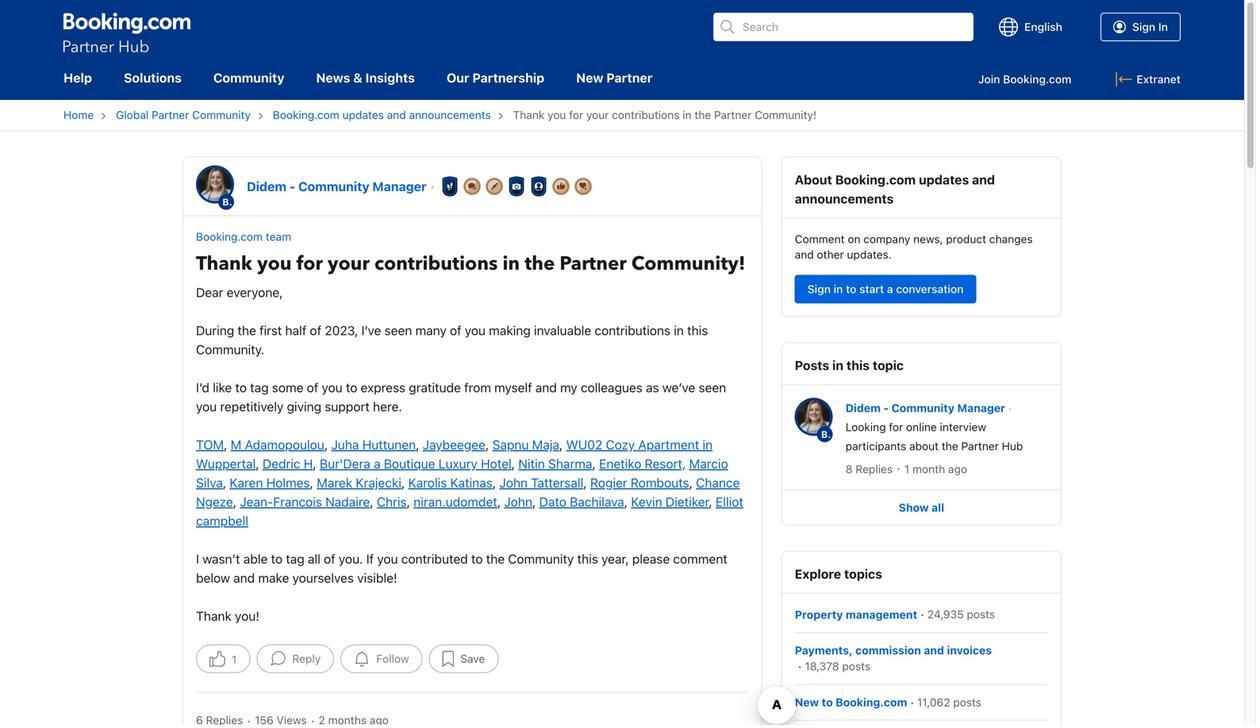 Task type: describe. For each thing, give the bounding box(es) containing it.
to right like
[[235, 380, 247, 395]]

this inside during the first half of 2023, i've seen many of you making invaluable contributions in this community.
[[687, 323, 708, 338]]

in inside during the first half of 2023, i've seen many of you making invaluable contributions in this community.
[[674, 323, 684, 338]]

elliot campbell
[[196, 494, 743, 528]]

community for global partner community
[[192, 108, 251, 121]]

get 5 upvotes from fellow partners image
[[572, 175, 594, 197]]

dedric
[[263, 456, 300, 471]]

community inside i wasn't able to tag all of you. if you contributed to the community this year, please comment below and make yourselves visible!
[[508, 551, 574, 566]]

silva
[[196, 475, 223, 490]]

home image
[[63, 13, 190, 54]]

community!
[[632, 251, 746, 277]]

write your profile description image
[[528, 175, 550, 197]]

join booking.com
[[978, 73, 1072, 86]]

you inside i wasn't able to tag all of you. if you contributed to the community this year, please comment below and make yourselves visible!
[[377, 551, 398, 566]]

manager for didem - community manager
[[373, 179, 427, 194]]

gratitude
[[409, 380, 461, 395]]

some
[[272, 380, 303, 395]]

enetiko resort, link
[[599, 456, 686, 471]]

i wasn't able to tag all of you. if you contributed to the community this year, please comment below and make yourselves visible!
[[196, 551, 727, 585]]

from
[[464, 380, 491, 395]]

katinas
[[450, 475, 493, 490]]

, jean-francois nadaire , chris , niran.udomdet , john , dato bachilava , kevin dietiker ,
[[233, 494, 716, 509]]

, up dato bachilava link
[[583, 475, 587, 490]]

comment
[[673, 551, 727, 566]]

chris
[[377, 494, 407, 509]]

for inside didem - community manager looking for online interview participants about the partner hub
[[889, 421, 903, 434]]

nitin
[[518, 456, 545, 471]]

comment on company news, product changes and other updates.
[[795, 232, 1033, 261]]

1 horizontal spatial all
[[932, 501, 944, 514]]

and down insights
[[387, 108, 406, 121]]

first
[[260, 323, 282, 338]]

booking.com updates and announcements link
[[273, 108, 491, 121]]

marek krajecki link
[[317, 475, 401, 490]]

about
[[909, 440, 939, 453]]

thank inside booking.com team thank you for your contributions in the partner community!
[[196, 251, 252, 277]]

join
[[978, 73, 1000, 86]]

reply image
[[270, 651, 286, 667]]

you inside during the first half of 2023, i've seen many of you making invaluable contributions in this community.
[[465, 323, 486, 338]]

updates.
[[847, 248, 892, 261]]

and inside payments, commission and invoices 18,378 posts
[[924, 644, 944, 657]]

boutique
[[384, 456, 435, 471]]

about
[[795, 172, 832, 187]]

, up dietiker on the right bottom of the page
[[689, 475, 693, 490]]

follow
[[376, 652, 409, 665]]

and inside the about       booking.com updates and announcements
[[972, 172, 995, 187]]

dedric h link
[[263, 456, 313, 471]]

seen inside "i'd like to tag some of you to express gratitude from myself and my colleagues as we've seen you repetitively giving support here."
[[699, 380, 726, 395]]

booking.com team thank you for your contributions in the partner community!
[[196, 230, 746, 277]]

posts for 11,062 posts
[[953, 696, 982, 709]]

explore topics
[[795, 567, 882, 582]]

of right half
[[310, 323, 321, 338]]

giving
[[287, 399, 321, 414]]

thank you!
[[196, 609, 259, 624]]

on
[[848, 232, 861, 245]]

, down h
[[310, 475, 313, 490]]

1 horizontal spatial svg image
[[1116, 71, 1132, 87]]

announcements inside the about       booking.com updates and announcements
[[795, 191, 894, 206]]

1 for 1 month ago
[[905, 463, 910, 476]]

luxury
[[439, 456, 478, 471]]

2 horizontal spatial this
[[847, 358, 870, 373]]

partner inside didem - community manager looking for online interview participants about the partner hub
[[961, 440, 999, 453]]

campbell
[[196, 513, 248, 528]]

invoices
[[947, 644, 992, 657]]

posts for 24,935 posts
[[967, 608, 995, 621]]

interview
[[940, 421, 986, 434]]

and inside i wasn't able to tag all of you. if you contributed to the community this year, please comment below and make yourselves visible!
[[233, 570, 255, 585]]

colleagues
[[581, 380, 643, 395]]

show all
[[899, 501, 944, 514]]

property
[[795, 608, 843, 621]]

global partner community link
[[116, 108, 251, 121]]

0 vertical spatial john
[[499, 475, 528, 490]]

chance ngeze link
[[196, 475, 740, 509]]

in inside booking.com team thank you for your contributions in the partner community!
[[503, 251, 520, 277]]

chance ngeze
[[196, 475, 740, 509]]

of inside "i'd like to tag some of you to express gratitude from myself and my colleagues as we've seen you repetitively giving support here."
[[307, 380, 318, 395]]

0 horizontal spatial profile picture for user d.nohutlu image
[[198, 168, 232, 201]]

news & insights link
[[316, 68, 429, 87]]

home
[[63, 108, 94, 121]]

payments, commission and invoices 18,378 posts
[[795, 644, 992, 673]]

help
[[63, 70, 92, 85]]

to right contributed on the left bottom
[[471, 551, 483, 566]]

elliot campbell link
[[196, 494, 743, 528]]

, left john link
[[497, 494, 501, 509]]

0 horizontal spatial didem - community manager link
[[247, 179, 427, 194]]

, up hotel
[[486, 437, 489, 452]]

, down wu02
[[592, 456, 596, 471]]

of right many
[[450, 323, 461, 338]]

give 5 upvotes to fellow partners image
[[550, 175, 572, 197]]

insights
[[365, 70, 415, 85]]

as
[[646, 380, 659, 395]]

- for didem - community manager
[[289, 179, 295, 194]]

follow image
[[354, 651, 370, 667]]

8 replies
[[846, 463, 893, 476]]

dear
[[196, 285, 223, 300]]

booking.com right join
[[1003, 73, 1072, 86]]

sign in to start a conversation
[[808, 282, 964, 296]]

yourselves
[[292, 570, 354, 585]]

hotel
[[481, 456, 512, 471]]

wuppertal
[[196, 456, 256, 471]]

tag inside "i'd like to tag some of you to express gratitude from myself and my colleagues as we've seen you repetitively giving support here."
[[250, 380, 269, 395]]

below
[[196, 570, 230, 585]]

, down boutique
[[401, 475, 405, 490]]

write your first post image
[[439, 175, 461, 197]]

myself
[[494, 380, 532, 395]]

all inside i wasn't able to tag all of you. if you contributed to the community this year, please comment below and make yourselves visible!
[[308, 551, 320, 566]]

replies
[[856, 463, 893, 476]]

sign in
[[1132, 20, 1168, 33]]

new for new to booking.com
[[795, 696, 819, 709]]

, up bur'dera a boutique luxury hotel link
[[416, 437, 419, 452]]

you inside booking.com team thank you for your contributions in the partner community!
[[257, 251, 292, 277]]

chris link
[[377, 494, 407, 509]]

the inside during the first half of 2023, i've seen many of you making invaluable contributions in this community.
[[238, 323, 256, 338]]

wu02 cozy apartment in wuppertal
[[196, 437, 713, 471]]

reply
[[292, 652, 321, 665]]

participants
[[846, 440, 906, 453]]

thank you for your contributions in the partner community! main content
[[0, 100, 1244, 725]]

0 horizontal spatial svg image
[[999, 17, 1018, 37]]

you up support
[[322, 380, 343, 395]]

karolis
[[408, 475, 447, 490]]

show all link
[[795, 500, 1048, 516]]

to up support
[[346, 380, 357, 395]]

booking.com inside the about       booking.com updates and announcements
[[835, 172, 916, 187]]

1 horizontal spatial a
[[887, 282, 893, 296]]

john tattersall link
[[499, 475, 583, 490]]

our partnership
[[447, 70, 544, 85]]

1 vertical spatial didem - community manager link
[[846, 402, 1005, 415]]

tom , m adamopoulou , juha huttunen , jaybeegee , sapnu maja ,
[[196, 437, 566, 452]]

sign in link
[[1101, 13, 1181, 41]]

maja
[[532, 437, 559, 452]]

, left nitin
[[512, 456, 515, 471]]

booking.com down payments, commission and invoices 18,378 posts
[[836, 696, 907, 709]]

1 month ago
[[905, 463, 967, 476]]

0 vertical spatial updates
[[342, 108, 384, 121]]

, left kevin
[[624, 494, 628, 509]]

the inside didem - community manager looking for online interview participants about the partner hub
[[942, 440, 958, 453]]

community up the global partner community
[[213, 70, 284, 85]]

in left start
[[834, 282, 843, 296]]

solutions
[[124, 70, 182, 85]]

1 vertical spatial john
[[504, 494, 532, 509]]

during
[[196, 323, 234, 338]]

sign for sign in to start a conversation
[[808, 282, 831, 296]]

explore
[[795, 567, 841, 582]]

to down 18,378
[[822, 696, 833, 709]]

and inside "i'd like to tag some of you to express gratitude from myself and my colleagues as we've seen you repetitively giving support here."
[[535, 380, 557, 395]]

, left bur'dera on the left
[[313, 456, 316, 471]]

extranet link
[[1116, 71, 1181, 87]]

adamopoulou
[[245, 437, 324, 452]]

global partner community
[[116, 108, 251, 121]]

sign for sign in
[[1132, 20, 1156, 33]]

seen inside during the first half of 2023, i've seen many of you making invaluable contributions in this community.
[[385, 323, 412, 338]]

you!
[[235, 609, 259, 624]]

management
[[846, 608, 917, 621]]

making
[[489, 323, 531, 338]]

contributions inside during the first half of 2023, i've seen many of you making invaluable contributions in this community.
[[595, 323, 671, 338]]

18,378
[[805, 660, 839, 673]]

many
[[415, 323, 447, 338]]



Task type: vqa. For each thing, say whether or not it's contained in the screenshot.
- within the Didem - Community Manager Looking For Online Interview Participants About The Partner Hub
yes



Task type: locate. For each thing, give the bounding box(es) containing it.
posts right 18,378
[[842, 660, 871, 673]]

new inside thank you for your contributions in the partner community! main content
[[795, 696, 819, 709]]

dato bachilava link
[[539, 494, 624, 509]]

in inside wu02 cozy apartment in wuppertal
[[703, 437, 713, 452]]

, up nitin sharma link
[[559, 437, 563, 452]]

1 horizontal spatial seen
[[699, 380, 726, 395]]

booking.com left team
[[196, 230, 263, 243]]

and up product
[[972, 172, 995, 187]]

1 horizontal spatial this
[[687, 323, 708, 338]]

year,
[[601, 551, 629, 566]]

john up john link
[[499, 475, 528, 490]]

announcements down about
[[795, 191, 894, 206]]

booking.com updates and announcements
[[273, 108, 491, 121]]

and left my
[[535, 380, 557, 395]]

1 vertical spatial seen
[[699, 380, 726, 395]]

profile picture for user d.nohutlu image
[[198, 168, 232, 201], [797, 400, 831, 434]]

1 horizontal spatial didem - community manager link
[[846, 402, 1005, 415]]

0 vertical spatial svg image
[[999, 17, 1018, 37]]

contributed
[[401, 551, 468, 566]]

to left start
[[846, 282, 857, 296]]

profile picture for user d.nohutlu image up "booking.com team" link
[[198, 168, 232, 201]]

rombouts
[[631, 475, 689, 490]]

0 vertical spatial posts
[[967, 608, 995, 621]]

svg image
[[999, 17, 1018, 37], [1116, 71, 1132, 87]]

0 vertical spatial a
[[887, 282, 893, 296]]

1 horizontal spatial -
[[884, 402, 889, 415]]

1 horizontal spatial new
[[795, 696, 819, 709]]

1 horizontal spatial sign
[[1132, 20, 1156, 33]]

company
[[864, 232, 910, 245]]

of up yourselves
[[324, 551, 335, 566]]

tom
[[196, 437, 224, 452]]

ngeze
[[196, 494, 233, 509]]

dear everyone,
[[196, 285, 283, 300]]

, down hotel
[[493, 475, 496, 490]]

commission
[[856, 644, 921, 657]]

, up karen at the left bottom of the page
[[256, 456, 259, 471]]

0 vertical spatial -
[[289, 179, 295, 194]]

0 horizontal spatial for
[[296, 251, 323, 277]]

a
[[887, 282, 893, 296], [374, 456, 381, 471]]

resort,
[[645, 456, 686, 471]]

1 vertical spatial tag
[[286, 551, 304, 566]]

manager up interview
[[957, 402, 1005, 415]]

2 vertical spatial posts
[[953, 696, 982, 709]]

kevin
[[631, 494, 662, 509]]

all right show at the right
[[932, 501, 944, 514]]

month
[[913, 463, 945, 476]]

didem - community manager link up online
[[846, 402, 1005, 415]]

0 horizontal spatial contributions
[[374, 251, 498, 277]]

1 vertical spatial contributions
[[595, 323, 671, 338]]

11,062
[[917, 696, 950, 709]]

didem up looking
[[846, 402, 881, 415]]

marcio silva
[[196, 456, 728, 490]]

the down elliot campbell link on the bottom of the page
[[486, 551, 505, 566]]

announcements down the our
[[409, 108, 491, 121]]

1 vertical spatial didem
[[846, 402, 881, 415]]

0 vertical spatial didem
[[247, 179, 286, 194]]

updates up news,
[[919, 172, 969, 187]]

1 horizontal spatial for
[[889, 421, 903, 434]]

niran.udomdet
[[414, 494, 497, 509]]

we've
[[662, 380, 695, 395]]

updates inside the about       booking.com updates and announcements
[[919, 172, 969, 187]]

you right if
[[377, 551, 398, 566]]

community inside didem - community manager looking for online interview participants about the partner hub
[[892, 402, 955, 415]]

1 horizontal spatial contributions
[[595, 323, 671, 338]]

holmes
[[266, 475, 310, 490]]

for left your
[[296, 251, 323, 277]]

new partner link
[[576, 68, 667, 87]]

property management link
[[795, 608, 917, 621]]

1 vertical spatial thank
[[196, 609, 232, 624]]

updates down news & insights
[[342, 108, 384, 121]]

news
[[316, 70, 350, 85]]

0 horizontal spatial this
[[577, 551, 598, 566]]

didem - community manager looking for online interview participants about the partner hub
[[846, 402, 1023, 453]]

elliot
[[716, 494, 743, 509]]

community up your
[[298, 179, 369, 194]]

0 vertical spatial all
[[932, 501, 944, 514]]

seen right i've
[[385, 323, 412, 338]]

0 horizontal spatial sign
[[808, 282, 831, 296]]

11,062 posts
[[917, 696, 982, 709]]

a up krajecki
[[374, 456, 381, 471]]

the inside i wasn't able to tag all of you. if you contributed to the community this year, please comment below and make yourselves visible!
[[486, 551, 505, 566]]

m adamopoulou link
[[231, 437, 324, 452]]

, left dato
[[532, 494, 536, 509]]

, left elliot
[[709, 494, 712, 509]]

- for didem - community manager looking for online interview participants about the partner hub
[[884, 402, 889, 415]]

in up 'we've'
[[674, 323, 684, 338]]

didem for didem - community manager
[[247, 179, 286, 194]]

posts
[[795, 358, 829, 373]]

2 vertical spatial this
[[577, 551, 598, 566]]

community for didem - community manager looking for online interview participants about the partner hub
[[892, 402, 955, 415]]

didem for didem - community manager looking for online interview participants about the partner hub
[[846, 402, 881, 415]]

manager left write your first post icon on the left
[[373, 179, 427, 194]]

- up looking
[[884, 402, 889, 415]]

, down karolis
[[407, 494, 410, 509]]

thank left you!
[[196, 609, 232, 624]]

juha
[[331, 437, 359, 452]]

0 vertical spatial for
[[296, 251, 323, 277]]

new
[[576, 70, 603, 85], [795, 696, 819, 709]]

0 vertical spatial new
[[576, 70, 603, 85]]

1 horizontal spatial profile picture for user d.nohutlu image
[[797, 400, 831, 434]]

post 5 times image
[[461, 175, 483, 197]]

Search text field
[[713, 13, 974, 41]]

of inside i wasn't able to tag all of you. if you contributed to the community this year, please comment below and make yourselves visible!
[[324, 551, 335, 566]]

posts right 24,935
[[967, 608, 995, 621]]

1 vertical spatial all
[[308, 551, 320, 566]]

0 horizontal spatial manager
[[373, 179, 427, 194]]

bachilava
[[570, 494, 624, 509]]

0 vertical spatial thank
[[196, 251, 252, 277]]

this left topic
[[847, 358, 870, 373]]

new for new partner
[[576, 70, 603, 85]]

community down dato
[[508, 551, 574, 566]]

i've
[[361, 323, 381, 338]]

1 vertical spatial this
[[847, 358, 870, 373]]

, left jean-
[[233, 494, 237, 509]]

1 vertical spatial posts
[[842, 660, 871, 673]]

partner inside booking.com team thank you for your contributions in the partner community!
[[560, 251, 627, 277]]

karen
[[230, 475, 263, 490]]

0 vertical spatial 1
[[905, 463, 910, 476]]

manager inside didem - community manager looking for online interview participants about the partner hub
[[957, 402, 1005, 415]]

0 vertical spatial manager
[[373, 179, 427, 194]]

booking.com up company
[[835, 172, 916, 187]]

didem up team
[[247, 179, 286, 194]]

chance
[[696, 475, 740, 490]]

0 horizontal spatial announcements
[[409, 108, 491, 121]]

tag up make
[[286, 551, 304, 566]]

, left chris link
[[370, 494, 373, 509]]

here.
[[373, 399, 402, 414]]

you left making
[[465, 323, 486, 338]]

marek
[[317, 475, 352, 490]]

news,
[[913, 232, 943, 245]]

make
[[258, 570, 289, 585]]

0 horizontal spatial all
[[308, 551, 320, 566]]

svg image left extranet
[[1116, 71, 1132, 87]]

community up online
[[892, 402, 955, 415]]

bur'dera
[[320, 456, 370, 471]]

apartment
[[638, 437, 699, 452]]

0 vertical spatial sign
[[1132, 20, 1156, 33]]

0 horizontal spatial tag
[[250, 380, 269, 395]]

in up making
[[503, 251, 520, 277]]

0 vertical spatial tag
[[250, 380, 269, 395]]

1
[[905, 463, 910, 476], [232, 653, 237, 666]]

1 horizontal spatial tag
[[286, 551, 304, 566]]

you down team
[[257, 251, 292, 277]]

1 vertical spatial profile picture for user d.nohutlu image
[[797, 400, 831, 434]]

posts right 11,062
[[953, 696, 982, 709]]

1 thank from the top
[[196, 251, 252, 277]]

0 horizontal spatial a
[[374, 456, 381, 471]]

karen holmes link
[[230, 475, 310, 490]]

for left online
[[889, 421, 903, 434]]

dietiker
[[666, 494, 709, 509]]

this up 'we've'
[[687, 323, 708, 338]]

0 vertical spatial seen
[[385, 323, 412, 338]]

,
[[224, 437, 227, 452], [324, 437, 328, 452], [416, 437, 419, 452], [486, 437, 489, 452], [559, 437, 563, 452], [256, 456, 259, 471], [313, 456, 316, 471], [512, 456, 515, 471], [592, 456, 596, 471], [223, 475, 226, 490], [310, 475, 313, 490], [401, 475, 405, 490], [493, 475, 496, 490], [583, 475, 587, 490], [689, 475, 693, 490], [233, 494, 237, 509], [370, 494, 373, 509], [407, 494, 410, 509], [497, 494, 501, 509], [532, 494, 536, 509], [624, 494, 628, 509], [709, 494, 712, 509]]

community for didem - community manager
[[298, 179, 369, 194]]

the down interview
[[942, 440, 958, 453]]

1 vertical spatial svg image
[[1116, 71, 1132, 87]]

other
[[817, 248, 844, 261]]

contributions up as
[[595, 323, 671, 338]]

booking.com inside booking.com team thank you for your contributions in the partner community!
[[196, 230, 263, 243]]

1 vertical spatial updates
[[919, 172, 969, 187]]

sign left in
[[1132, 20, 1156, 33]]

1 horizontal spatial didem
[[846, 402, 881, 415]]

this inside i wasn't able to tag all of you. if you contributed to the community this year, please comment below and make yourselves visible!
[[577, 551, 598, 566]]

1 vertical spatial 1
[[232, 653, 237, 666]]

0 horizontal spatial didem
[[247, 179, 286, 194]]

- inside didem - community manager looking for online interview participants about the partner hub
[[884, 402, 889, 415]]

payments, commission and invoices link
[[795, 644, 992, 657]]

everyone,
[[227, 285, 283, 300]]

svg image left english
[[999, 17, 1018, 37]]

upload your profile picture image
[[505, 175, 528, 197]]

john down john tattersall link
[[504, 494, 532, 509]]

1 vertical spatial new
[[795, 696, 819, 709]]

you down i'd
[[196, 399, 217, 414]]

dato
[[539, 494, 567, 509]]

niran.udomdet link
[[414, 494, 497, 509]]

0 vertical spatial this
[[687, 323, 708, 338]]

1 horizontal spatial manager
[[957, 402, 1005, 415]]

a right start
[[887, 282, 893, 296]]

h
[[304, 456, 313, 471]]

, down wuppertal
[[223, 475, 226, 490]]

and left invoices
[[924, 644, 944, 657]]

the left first
[[238, 323, 256, 338]]

profile picture for user d.nohutlu image down posts
[[797, 400, 831, 434]]

john link
[[504, 494, 532, 509]]

our
[[447, 70, 469, 85]]

1 vertical spatial -
[[884, 402, 889, 415]]

during the first half of 2023, i've seen many of you making invaluable contributions in this community.
[[196, 323, 708, 357]]

1 vertical spatial manager
[[957, 402, 1005, 415]]

0 vertical spatial announcements
[[409, 108, 491, 121]]

reply link
[[257, 645, 334, 673]]

manager for didem - community manager looking for online interview participants about the partner hub
[[957, 402, 1005, 415]]

contributions up many
[[374, 251, 498, 277]]

didem - community manager link up team
[[247, 179, 427, 194]]

1 left month
[[905, 463, 910, 476]]

, left m
[[224, 437, 227, 452]]

0 horizontal spatial new
[[576, 70, 603, 85]]

and down comment
[[795, 248, 814, 261]]

m
[[231, 437, 242, 452]]

show
[[899, 501, 929, 514]]

for inside booking.com team thank you for your contributions in the partner community!
[[296, 251, 323, 277]]

posts inside payments, commission and invoices 18,378 posts
[[842, 660, 871, 673]]

cozy
[[606, 437, 635, 452]]

24,935
[[928, 608, 964, 621]]

marcio silva link
[[196, 456, 728, 490]]

1 horizontal spatial 1
[[905, 463, 910, 476]]

seen right 'we've'
[[699, 380, 726, 395]]

in up marcio
[[703, 437, 713, 452]]

tag inside i wasn't able to tag all of you. if you contributed to the community this year, please comment below and make yourselves visible!
[[286, 551, 304, 566]]

24,935 posts
[[928, 608, 995, 621]]

1 left the reply icon at left
[[232, 653, 237, 666]]

1 horizontal spatial updates
[[919, 172, 969, 187]]

community down community link
[[192, 108, 251, 121]]

the inside booking.com team thank you for your contributions in the partner community!
[[525, 251, 555, 277]]

karolis katinas link
[[408, 475, 493, 490]]

didem inside didem - community manager looking for online interview participants about the partner hub
[[846, 402, 881, 415]]

this left year,
[[577, 551, 598, 566]]

0 horizontal spatial updates
[[342, 108, 384, 121]]

half
[[285, 323, 307, 338]]

of up giving
[[307, 380, 318, 395]]

rogier rombouts link
[[590, 475, 689, 490]]

1 vertical spatial announcements
[[795, 191, 894, 206]]

product
[[946, 232, 986, 245]]

team
[[266, 230, 291, 243]]

0 horizontal spatial 1
[[232, 653, 237, 666]]

0 vertical spatial contributions
[[374, 251, 498, 277]]

able
[[243, 551, 268, 566]]

1 for 1
[[232, 653, 237, 666]]

tag up the repetitively
[[250, 380, 269, 395]]

all up yourselves
[[308, 551, 320, 566]]

property management
[[795, 608, 917, 621]]

0 horizontal spatial seen
[[385, 323, 412, 338]]

the up invaluable
[[525, 251, 555, 277]]

1 vertical spatial sign
[[808, 282, 831, 296]]

sign inside thank you for your contributions in the partner community! main content
[[808, 282, 831, 296]]

comment 5 times image
[[483, 175, 505, 197]]

solutions link
[[124, 68, 196, 87]]

posts in this topic
[[795, 358, 904, 373]]

in right posts
[[832, 358, 844, 373]]

contributions inside booking.com team thank you for your contributions in the partner community!
[[374, 251, 498, 277]]

1 vertical spatial for
[[889, 421, 903, 434]]

1 horizontal spatial announcements
[[795, 191, 894, 206]]

0 vertical spatial profile picture for user d.nohutlu image
[[198, 168, 232, 201]]

jaybeegee
[[423, 437, 486, 452]]

and inside comment on company news, product changes and other updates.
[[795, 248, 814, 261]]

-
[[289, 179, 295, 194], [884, 402, 889, 415]]

to up make
[[271, 551, 283, 566]]

2 thank from the top
[[196, 609, 232, 624]]

- up team
[[289, 179, 295, 194]]

, left the juha
[[324, 437, 328, 452]]

0 horizontal spatial -
[[289, 179, 295, 194]]

contributions
[[374, 251, 498, 277], [595, 323, 671, 338]]

1 vertical spatial a
[[374, 456, 381, 471]]

booking.com
[[1003, 73, 1072, 86], [273, 108, 339, 121], [835, 172, 916, 187], [196, 230, 263, 243], [836, 696, 907, 709]]

booking.com down news
[[273, 108, 339, 121]]

john
[[499, 475, 528, 490], [504, 494, 532, 509]]

thank up dear
[[196, 251, 252, 277]]

0 vertical spatial didem - community manager link
[[247, 179, 427, 194]]

kevin dietiker link
[[631, 494, 709, 509]]

sapnu
[[492, 437, 529, 452]]



